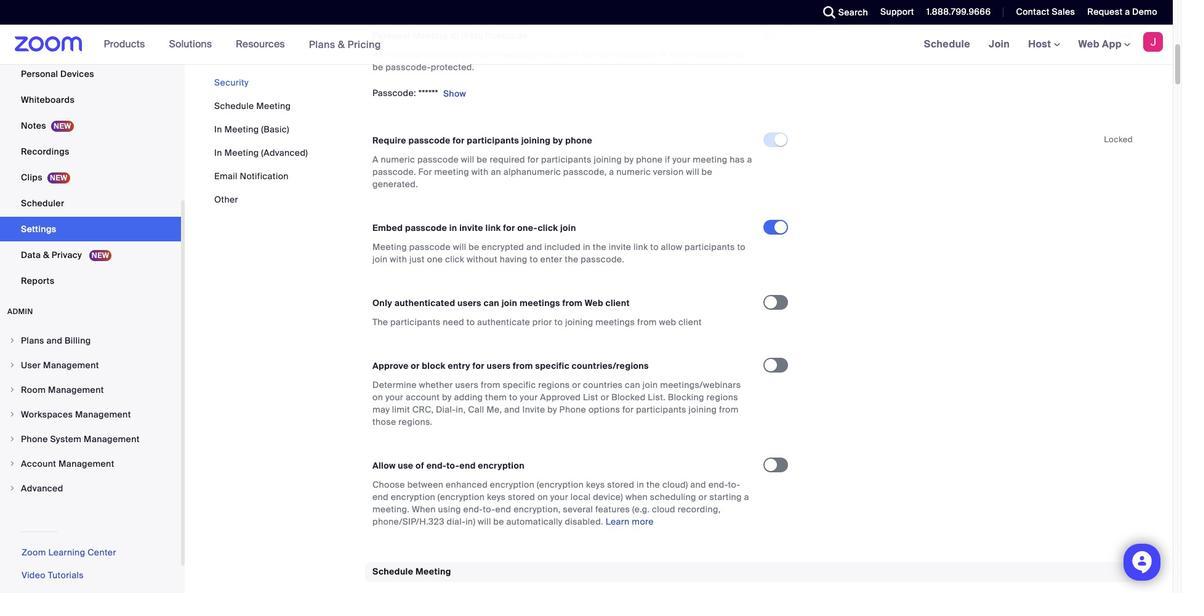 Task type: locate. For each thing, give the bounding box(es) containing it.
allow
[[373, 460, 396, 471]]

1 horizontal spatial keys
[[586, 479, 605, 490]]

right image left user
[[9, 361, 16, 369]]

room
[[670, 49, 692, 60]]

passcode. inside meeting passcode will be encrypted and included in the invite link to allow participants to join with just one click without having to enter the passcode.
[[581, 254, 624, 265]]

0 vertical spatial schedule meeting
[[214, 100, 291, 111]]

phone system management menu item
[[0, 427, 181, 451]]

0 horizontal spatial end-
[[427, 460, 447, 471]]

schedule down security link
[[214, 100, 254, 111]]

(pmi) left passcode
[[462, 30, 483, 41]]

1 horizontal spatial with
[[472, 166, 489, 177]]

in inside meeting passcode will be encrypted and included in the invite link to allow participants to join with just one click without having to enter the passcode.
[[583, 242, 591, 253]]

1 vertical spatial schedule meeting
[[373, 566, 451, 577]]

phone up the passcode,
[[565, 135, 592, 146]]

0 horizontal spatial end
[[373, 492, 389, 503]]

1 vertical spatial id
[[461, 49, 471, 60]]

encryption up enhanced
[[478, 460, 525, 471]]

0 vertical spatial plans
[[309, 38, 335, 51]]

invite left the "allow"
[[609, 242, 631, 253]]

plans and billing
[[21, 335, 91, 346]]

1 vertical spatial the
[[565, 254, 579, 265]]

end- up in)
[[463, 504, 483, 515]]

and down one-
[[526, 242, 542, 253]]

passcode. down the included
[[581, 254, 624, 265]]

right image for account
[[9, 460, 16, 467]]

0 vertical spatial personal
[[373, 30, 410, 41]]

billing
[[65, 335, 91, 346]]

1 horizontal spatial (encryption
[[537, 479, 584, 490]]

right image inside account management menu item
[[9, 460, 16, 467]]

all personal meeting id (pmi) meetings that users can join via client, or room systems will be passcode-protected.
[[373, 49, 745, 73]]

them
[[485, 392, 507, 403]]

recordings
[[21, 146, 69, 157]]

features
[[596, 504, 630, 515]]

2 vertical spatial encryption
[[391, 492, 435, 503]]

only authenticated users can join meetings from web client
[[373, 298, 630, 309]]

1 vertical spatial with
[[390, 254, 407, 265]]

management up account management menu item
[[84, 434, 140, 445]]

passcode for for
[[409, 135, 451, 146]]

1 vertical spatial meetings
[[520, 298, 560, 309]]

2 right image from the top
[[9, 386, 16, 394]]

& for privacy
[[43, 249, 49, 260]]

******
[[419, 88, 438, 99]]

disabled.
[[565, 516, 603, 527]]

sales
[[1052, 6, 1075, 17]]

right image left workspaces
[[9, 411, 16, 418]]

the
[[593, 242, 607, 253], [565, 254, 579, 265], [647, 479, 660, 490]]

1 horizontal spatial to-
[[483, 504, 495, 515]]

right image for plans
[[9, 337, 16, 344]]

end up enhanced
[[460, 460, 476, 471]]

or left room
[[659, 49, 668, 60]]

1 horizontal spatial the
[[593, 242, 607, 253]]

1 in from the top
[[214, 124, 222, 135]]

(pmi)
[[462, 30, 483, 41], [473, 49, 494, 60]]

0 horizontal spatial &
[[43, 249, 49, 260]]

right image inside workspaces management menu item
[[9, 411, 16, 418]]

plans up user
[[21, 335, 44, 346]]

profile picture image
[[1144, 32, 1163, 52]]

adding
[[454, 392, 483, 403]]

the down the included
[[565, 254, 579, 265]]

2 horizontal spatial the
[[647, 479, 660, 490]]

in inside 'choose between enhanced encryption (encryption keys stored in the cloud) and end-to- end encryption (encryption keys stored on your local device) when scheduling or starting a meeting. when using end-to-end encryption, several features (e.g. cloud recording, phone/sip/h.323 dial-in) will be automatically disabled.'
[[637, 479, 644, 490]]

right image
[[9, 361, 16, 369], [9, 386, 16, 394]]

0 horizontal spatial with
[[390, 254, 407, 265]]

plans & pricing
[[309, 38, 381, 51]]

right image left system
[[9, 435, 16, 443]]

1 horizontal spatial phone
[[636, 154, 663, 165]]

2 in from the top
[[214, 147, 222, 158]]

0 vertical spatial keys
[[586, 479, 605, 490]]

join up list.
[[643, 379, 658, 391]]

0 vertical spatial stored
[[607, 479, 634, 490]]

your
[[673, 154, 691, 165], [385, 392, 403, 403], [520, 392, 538, 403], [550, 492, 568, 503]]

(advanced)
[[261, 147, 308, 158]]

passcode,
[[563, 166, 607, 177]]

link left the "allow"
[[634, 242, 648, 253]]

without
[[467, 254, 498, 265]]

1 horizontal spatial in
[[583, 242, 591, 253]]

can up authenticate
[[484, 298, 500, 309]]

management up phone system management menu item
[[75, 409, 131, 420]]

0 vertical spatial schedule
[[924, 38, 971, 50]]

product information navigation
[[95, 25, 390, 65]]

1 vertical spatial passcode.
[[581, 254, 624, 265]]

in for encryption
[[637, 479, 644, 490]]

passcode. up generated.
[[373, 166, 416, 177]]

4 right image from the top
[[9, 460, 16, 467]]

demo
[[1133, 6, 1158, 17]]

regions
[[538, 379, 570, 391], [707, 392, 738, 403]]

menu bar containing security
[[214, 76, 308, 206]]

be up the without
[[469, 242, 479, 253]]

2 vertical spatial end
[[495, 504, 511, 515]]

0 vertical spatial locked
[[1104, 30, 1133, 40]]

cloud
[[652, 504, 676, 515]]

meetings for from
[[520, 298, 560, 309]]

in meeting (advanced) link
[[214, 147, 308, 158]]

users up the need
[[458, 298, 481, 309]]

the right the included
[[593, 242, 607, 253]]

meetings inside all personal meeting id (pmi) meetings that users can join via client, or room systems will be passcode-protected.
[[496, 49, 536, 60]]

0 horizontal spatial regions
[[538, 379, 570, 391]]

schedule meeting up the in meeting (basic) link
[[214, 100, 291, 111]]

on
[[373, 392, 383, 403], [538, 492, 548, 503]]

countries
[[583, 379, 623, 391]]

plans and billing menu item
[[0, 329, 181, 352]]

on inside determine whether users from specific regions or countries can join meetings/webinars on your account by adding them to your approved list or blocked list. blocking regions may limit crc, dial-in, call me, and invite by phone options for participants joining from those regions.
[[373, 392, 383, 403]]

or up approved
[[572, 379, 581, 391]]

1 horizontal spatial passcode.
[[581, 254, 624, 265]]

regions down meetings/webinars
[[707, 392, 738, 403]]

1 locked from the top
[[1104, 30, 1133, 40]]

data
[[21, 249, 41, 260]]

or inside 'choose between enhanced encryption (encryption keys stored in the cloud) and end-to- end encryption (encryption keys stored on your local device) when scheduling or starting a meeting. when using end-to-end encryption, several features (e.g. cloud recording, phone/sip/h.323 dial-in) will be automatically disabled.'
[[699, 492, 707, 503]]

0 horizontal spatial the
[[565, 254, 579, 265]]

room management
[[21, 384, 104, 395]]

personal menu menu
[[0, 0, 181, 294]]

join left via
[[600, 49, 615, 60]]

0 vertical spatial phone
[[565, 135, 592, 146]]

0 horizontal spatial to-
[[447, 460, 460, 471]]

phone inside determine whether users from specific regions or countries can join meetings/webinars on your account by adding them to your approved list or blocked list. blocking regions may limit crc, dial-in, call me, and invite by phone options for participants joining from those regions.
[[560, 404, 586, 415]]

has
[[730, 154, 745, 165]]

recordings link
[[0, 139, 181, 164]]

specific down approve or block entry for users from specific countries/regions
[[503, 379, 536, 391]]

1 horizontal spatial web
[[1079, 38, 1100, 50]]

1 horizontal spatial client
[[679, 317, 702, 328]]

0 vertical spatial in
[[449, 222, 457, 233]]

& left pricing
[[338, 38, 345, 51]]

join
[[600, 49, 615, 60], [560, 222, 576, 233], [373, 254, 388, 265], [502, 298, 518, 309], [643, 379, 658, 391]]

will inside all personal meeting id (pmi) meetings that users can join via client, or room systems will be passcode-protected.
[[732, 49, 745, 60]]

stored
[[607, 479, 634, 490], [508, 492, 535, 503]]

phone left 'if' at the top
[[636, 154, 663, 165]]

1 vertical spatial in
[[583, 242, 591, 253]]

stored up encryption,
[[508, 492, 535, 503]]

user management menu item
[[0, 353, 181, 377]]

web inside meetings navigation
[[1079, 38, 1100, 50]]

1 horizontal spatial can
[[582, 49, 598, 60]]

1 vertical spatial phone
[[636, 154, 663, 165]]

advanced menu item
[[0, 477, 181, 500]]

(pmi) down passcode
[[473, 49, 494, 60]]

whether
[[419, 379, 453, 391]]

will down require passcode for participants joining by phone
[[461, 154, 474, 165]]

0 vertical spatial can
[[582, 49, 598, 60]]

dial-
[[447, 516, 466, 527]]

meeting down schedule meeting link
[[224, 124, 259, 135]]

right image inside phone system management menu item
[[9, 435, 16, 443]]

plans inside product information 'navigation'
[[309, 38, 335, 51]]

banner containing products
[[0, 25, 1173, 65]]

participants inside a numeric passcode will be required for participants joining by phone if your meeting has a passcode. for meeting with an alphanumeric passcode, a numeric version will be generated.
[[541, 154, 592, 165]]

keys down enhanced
[[487, 492, 506, 503]]

joining up the passcode,
[[594, 154, 622, 165]]

1 vertical spatial regions
[[707, 392, 738, 403]]

right image inside user management menu item
[[9, 361, 16, 369]]

0 vertical spatial meeting
[[693, 154, 728, 165]]

0 horizontal spatial keys
[[487, 492, 506, 503]]

1 vertical spatial personal
[[385, 49, 422, 60]]

2 horizontal spatial schedule
[[924, 38, 971, 50]]

0 horizontal spatial numeric
[[381, 154, 415, 165]]

(pmi) inside all personal meeting id (pmi) meetings that users can join via client, or room systems will be passcode-protected.
[[473, 49, 494, 60]]

to- down enhanced
[[483, 504, 495, 515]]

will right systems
[[732, 49, 745, 60]]

banner
[[0, 25, 1173, 65]]

a inside 'choose between enhanced encryption (encryption keys stored in the cloud) and end-to- end encryption (encryption keys stored on your local device) when scheduling or starting a meeting. when using end-to-end encryption, several features (e.g. cloud recording, phone/sip/h.323 dial-in) will be automatically disabled.'
[[744, 492, 749, 503]]

0 horizontal spatial click
[[445, 254, 465, 265]]

1 right image from the top
[[9, 361, 16, 369]]

personal for personal meeting id (pmi) passcode
[[373, 30, 410, 41]]

right image for user management
[[9, 361, 16, 369]]

1 vertical spatial click
[[445, 254, 465, 265]]

to- up enhanced
[[447, 460, 460, 471]]

need
[[443, 317, 464, 328]]

2 horizontal spatial end
[[495, 504, 511, 515]]

1 vertical spatial meeting
[[435, 166, 469, 177]]

passcode inside a numeric passcode will be required for participants joining by phone if your meeting has a passcode. for meeting with an alphanumeric passcode, a numeric version will be generated.
[[417, 154, 459, 165]]

support link
[[871, 0, 917, 25], [881, 6, 914, 17]]

show
[[443, 88, 466, 99]]

security
[[214, 77, 249, 88]]

a right starting
[[744, 492, 749, 503]]

via
[[617, 49, 629, 60]]

1 horizontal spatial invite
[[609, 242, 631, 253]]

will right in)
[[478, 516, 491, 527]]

5 right image from the top
[[9, 485, 16, 492]]

menu bar
[[214, 76, 308, 206]]

1 horizontal spatial schedule meeting
[[373, 566, 451, 577]]

0 horizontal spatial web
[[585, 298, 604, 309]]

2 vertical spatial in
[[637, 479, 644, 490]]

request a demo
[[1088, 6, 1158, 17]]

2 vertical spatial the
[[647, 479, 660, 490]]

plans inside "menu item"
[[21, 335, 44, 346]]

(encryption up local
[[537, 479, 584, 490]]

1 vertical spatial in
[[214, 147, 222, 158]]

entry
[[448, 360, 470, 371]]

security link
[[214, 77, 249, 88]]

0 vertical spatial end-
[[427, 460, 447, 471]]

0 horizontal spatial id
[[450, 30, 460, 41]]

in down schedule meeting link
[[214, 124, 222, 135]]

1 horizontal spatial end
[[460, 460, 476, 471]]

can inside determine whether users from specific regions or countries can join meetings/webinars on your account by adding them to your approved list or blocked list. blocking regions may limit crc, dial-in, call me, and invite by phone options for participants joining from those regions.
[[625, 379, 641, 391]]

management up workspaces management
[[48, 384, 104, 395]]

click inside meeting passcode will be encrypted and included in the invite link to allow participants to join with just one click without having to enter the passcode.
[[445, 254, 465, 265]]

management for room management
[[48, 384, 104, 395]]

can left via
[[582, 49, 598, 60]]

or
[[659, 49, 668, 60], [411, 360, 420, 371], [572, 379, 581, 391], [601, 392, 609, 403], [699, 492, 707, 503]]

be right in)
[[493, 516, 504, 527]]

stored up "device)"
[[607, 479, 634, 490]]

in for in meeting (advanced)
[[214, 147, 222, 158]]

participants
[[467, 135, 519, 146], [541, 154, 592, 165], [685, 242, 735, 253], [390, 317, 441, 328], [636, 404, 687, 415]]

scheduler
[[21, 198, 64, 209]]

0 vertical spatial phone
[[560, 404, 586, 415]]

joining up alphanumeric
[[521, 135, 551, 146]]

personal up all
[[373, 30, 410, 41]]

0 vertical spatial web
[[1079, 38, 1100, 50]]

on inside 'choose between enhanced encryption (encryption keys stored in the cloud) and end-to- end encryption (encryption keys stored on your local device) when scheduling or starting a meeting. when using end-to-end encryption, several features (e.g. cloud recording, phone/sip/h.323 dial-in) will be automatically disabled.'
[[538, 492, 548, 503]]

user management
[[21, 360, 99, 371]]

passcode. inside a numeric passcode will be required for participants joining by phone if your meeting has a passcode. for meeting with an alphanumeric passcode, a numeric version will be generated.
[[373, 166, 416, 177]]

phone down approved
[[560, 404, 586, 415]]

click right the one
[[445, 254, 465, 265]]

2 horizontal spatial end-
[[709, 479, 728, 490]]

approved
[[540, 392, 581, 403]]

joining right prior
[[565, 317, 593, 328]]

joining down the blocking
[[689, 404, 717, 415]]

one
[[427, 254, 443, 265]]

right image inside plans and billing "menu item"
[[9, 337, 16, 344]]

0 horizontal spatial plans
[[21, 335, 44, 346]]

click up the included
[[538, 222, 558, 233]]

management down phone system management menu item
[[58, 458, 114, 469]]

list.
[[648, 392, 666, 403]]

join inside all personal meeting id (pmi) meetings that users can join via client, or room systems will be passcode-protected.
[[600, 49, 615, 60]]

joining inside determine whether users from specific regions or countries can join meetings/webinars on your account by adding them to your approved list or blocked list. blocking regions may limit crc, dial-in, call me, and invite by phone options for participants joining from those regions.
[[689, 404, 717, 415]]

by left 'if' at the top
[[624, 154, 634, 165]]

web
[[1079, 38, 1100, 50], [585, 298, 604, 309]]

enter
[[540, 254, 563, 265]]

personal devices
[[21, 68, 94, 79]]

invite up the without
[[460, 222, 483, 233]]

for left one-
[[503, 222, 515, 233]]

participants down authenticated
[[390, 317, 441, 328]]

client,
[[632, 49, 657, 60]]

1 horizontal spatial numeric
[[617, 166, 651, 177]]

be inside 'choose between enhanced encryption (encryption keys stored in the cloud) and end-to- end encryption (encryption keys stored on your local device) when scheduling or starting a meeting. when using end-to-end encryption, several features (e.g. cloud recording, phone/sip/h.323 dial-in) will be automatically disabled.'
[[493, 516, 504, 527]]

your inside 'choose between enhanced encryption (encryption keys stored in the cloud) and end-to- end encryption (encryption keys stored on your local device) when scheduling or starting a meeting. when using end-to-end encryption, several features (e.g. cloud recording, phone/sip/h.323 dial-in) will be automatically disabled.'
[[550, 492, 568, 503]]

3 right image from the top
[[9, 435, 16, 443]]

1 right image from the top
[[9, 337, 16, 344]]

0 vertical spatial meetings
[[496, 49, 536, 60]]

in for in meeting (basic)
[[214, 124, 222, 135]]

workspaces management menu item
[[0, 403, 181, 426]]

or up options
[[601, 392, 609, 403]]

blocking
[[668, 392, 704, 403]]

and inside determine whether users from specific regions or countries can join meetings/webinars on your account by adding them to your approved list or blocked list. blocking regions may limit crc, dial-in, call me, and invite by phone options for participants joining from those regions.
[[504, 404, 520, 415]]

or inside all personal meeting id (pmi) meetings that users can join via client, or room systems will be passcode-protected.
[[659, 49, 668, 60]]

meetings down passcode
[[496, 49, 536, 60]]

with left an
[[472, 166, 489, 177]]

users right that
[[557, 49, 580, 60]]

1 vertical spatial (encryption
[[438, 492, 485, 503]]

& inside personal menu menu
[[43, 249, 49, 260]]

users up adding
[[455, 379, 479, 391]]

account management
[[21, 458, 114, 469]]

1 horizontal spatial phone
[[560, 404, 586, 415]]

personal for personal devices
[[21, 68, 58, 79]]

web up the participants need to authenticate prior to joining meetings from web client at the bottom
[[585, 298, 604, 309]]

will down embed passcode in invite link for one-click join at the left of the page
[[453, 242, 466, 253]]

1.888.799.9666 button up join
[[917, 0, 994, 25]]

with inside meeting passcode will be encrypted and included in the invite link to allow participants to join with just one click without having to enter the passcode.
[[390, 254, 407, 265]]

2 horizontal spatial to-
[[728, 479, 741, 490]]

0 vertical spatial click
[[538, 222, 558, 233]]

data & privacy link
[[0, 243, 181, 267]]

from up them
[[481, 379, 500, 391]]

0 horizontal spatial can
[[484, 298, 500, 309]]

with left just
[[390, 254, 407, 265]]

right image for phone
[[9, 435, 16, 443]]

personal inside personal devices link
[[21, 68, 58, 79]]

right image left advanced
[[9, 485, 16, 492]]

end down 'choose'
[[373, 492, 389, 503]]

0 horizontal spatial invite
[[460, 222, 483, 233]]

0 vertical spatial numeric
[[381, 154, 415, 165]]

zoom logo image
[[15, 36, 82, 52]]

1 vertical spatial phone
[[21, 434, 48, 445]]

client
[[606, 298, 630, 309], [679, 317, 702, 328]]

using
[[438, 504, 461, 515]]

choose
[[373, 479, 405, 490]]

on up encryption,
[[538, 492, 548, 503]]

email notification
[[214, 171, 289, 182]]

phone inside menu item
[[21, 434, 48, 445]]

to-
[[447, 460, 460, 471], [728, 479, 741, 490], [483, 504, 495, 515]]

0 horizontal spatial in
[[449, 222, 457, 233]]

countries/regions
[[572, 360, 649, 371]]

request a demo link
[[1079, 0, 1173, 25], [1088, 6, 1158, 17]]

end up automatically
[[495, 504, 511, 515]]

for inside a numeric passcode will be required for participants joining by phone if your meeting has a passcode. for meeting with an alphanumeric passcode, a numeric version will be generated.
[[528, 154, 539, 165]]

& inside product information 'navigation'
[[338, 38, 345, 51]]

1 vertical spatial link
[[634, 242, 648, 253]]

right image
[[9, 337, 16, 344], [9, 411, 16, 418], [9, 435, 16, 443], [9, 460, 16, 467], [9, 485, 16, 492]]

0 vertical spatial (pmi)
[[462, 30, 483, 41]]

passcode inside meeting passcode will be encrypted and included in the invite link to allow participants to join with just one click without having to enter the passcode.
[[409, 242, 451, 253]]

for down blocked
[[623, 404, 634, 415]]

or up recording,
[[699, 492, 707, 503]]

2 vertical spatial to-
[[483, 504, 495, 515]]

0 horizontal spatial schedule meeting
[[214, 100, 291, 111]]

admin menu menu
[[0, 329, 181, 501]]

in
[[214, 124, 222, 135], [214, 147, 222, 158]]

with
[[472, 166, 489, 177], [390, 254, 407, 265]]

pricing
[[348, 38, 381, 51]]

to- up starting
[[728, 479, 741, 490]]

in
[[449, 222, 457, 233], [583, 242, 591, 253], [637, 479, 644, 490]]

0 vertical spatial passcode.
[[373, 166, 416, 177]]

specific inside determine whether users from specific regions or countries can join meetings/webinars on your account by adding them to your approved list or blocked list. blocking regions may limit crc, dial-in, call me, and invite by phone options for participants joining from those regions.
[[503, 379, 536, 391]]

and left billing
[[46, 335, 62, 346]]

will inside 'choose between enhanced encryption (encryption keys stored in the cloud) and end-to- end encryption (encryption keys stored on your local device) when scheduling or starting a meeting. when using end-to-end encryption, several features (e.g. cloud recording, phone/sip/h.323 dial-in) will be automatically disabled.'
[[478, 516, 491, 527]]

a right has
[[747, 154, 752, 165]]

meeting down embed
[[373, 242, 407, 253]]

right image inside 'room management' menu item
[[9, 386, 16, 394]]

web app
[[1079, 38, 1122, 50]]

numeric left the version in the top of the page
[[617, 166, 651, 177]]

by
[[553, 135, 563, 146], [624, 154, 634, 165], [442, 392, 452, 403], [548, 404, 557, 415]]

1 horizontal spatial schedule
[[373, 566, 413, 577]]

and inside meeting passcode will be encrypted and included in the invite link to allow participants to join with just one click without having to enter the passcode.
[[526, 242, 542, 253]]

meetings for that
[[496, 49, 536, 60]]

can for passcode
[[582, 49, 598, 60]]

will
[[732, 49, 745, 60], [461, 154, 474, 165], [686, 166, 699, 177], [453, 242, 466, 253], [478, 516, 491, 527]]

host
[[1029, 38, 1054, 50]]

personal up 'whiteboards'
[[21, 68, 58, 79]]

2 right image from the top
[[9, 411, 16, 418]]

& right data
[[43, 249, 49, 260]]

solutions
[[169, 38, 212, 50]]

on up may
[[373, 392, 383, 403]]

id
[[450, 30, 460, 41], [461, 49, 471, 60]]

can inside all personal meeting id (pmi) meetings that users can join via client, or room systems will be passcode-protected.
[[582, 49, 598, 60]]

management inside menu item
[[84, 434, 140, 445]]

plans & pricing link
[[309, 38, 381, 51], [309, 38, 381, 51]]

0 vertical spatial encryption
[[478, 460, 525, 471]]

and right cloud)
[[691, 479, 706, 490]]

passcode: ****** show
[[373, 88, 466, 99]]

for up alphanumeric
[[528, 154, 539, 165]]

and inside "menu item"
[[46, 335, 62, 346]]

(encryption down enhanced
[[438, 492, 485, 503]]

schedule down phone/sip/h.323
[[373, 566, 413, 577]]

passcode for will
[[409, 242, 451, 253]]

scheduler link
[[0, 191, 181, 216]]

the inside 'choose between enhanced encryption (encryption keys stored in the cloud) and end-to- end encryption (encryption keys stored on your local device) when scheduling or starting a meeting. when using end-to-end encryption, several features (e.g. cloud recording, phone/sip/h.323 dial-in) will be automatically disabled.'
[[647, 479, 660, 490]]

(basic)
[[261, 124, 289, 135]]

can up blocked
[[625, 379, 641, 391]]

1 horizontal spatial click
[[538, 222, 558, 233]]

support
[[881, 6, 914, 17]]

phone up account
[[21, 434, 48, 445]]

several
[[563, 504, 593, 515]]

in for one-
[[583, 242, 591, 253]]

to inside determine whether users from specific regions or countries can join meetings/webinars on your account by adding them to your approved list or blocked list. blocking regions may limit crc, dial-in, call me, and invite by phone options for participants joining from those regions.
[[509, 392, 518, 403]]

0 vertical spatial on
[[373, 392, 383, 403]]

2 horizontal spatial can
[[625, 379, 641, 391]]



Task type: describe. For each thing, give the bounding box(es) containing it.
in)
[[466, 516, 476, 527]]

resources
[[236, 38, 285, 50]]

phone inside a numeric passcode will be required for participants joining by phone if your meeting has a passcode. for meeting with an alphanumeric passcode, a numeric version will be generated.
[[636, 154, 663, 165]]

your inside a numeric passcode will be required for participants joining by phone if your meeting has a passcode. for meeting with an alphanumeric passcode, a numeric version will be generated.
[[673, 154, 691, 165]]

by down approved
[[548, 404, 557, 415]]

participants inside determine whether users from specific regions or countries can join meetings/webinars on your account by adding them to your approved list or blocked list. blocking regions may limit crc, dial-in, call me, and invite by phone options for participants joining from those regions.
[[636, 404, 687, 415]]

0 horizontal spatial phone
[[565, 135, 592, 146]]

right image for workspaces
[[9, 411, 16, 418]]

1 vertical spatial schedule
[[214, 100, 254, 111]]

the for allow use of end-to-end encryption
[[647, 479, 660, 490]]

video tutorials
[[22, 570, 84, 581]]

allow use of end-to-end encryption
[[373, 460, 525, 471]]

2 vertical spatial meetings
[[596, 317, 635, 328]]

passcode:
[[373, 88, 416, 99]]

meeting inside all personal meeting id (pmi) meetings that users can join via client, or room systems will be passcode-protected.
[[424, 49, 459, 60]]

right image for room management
[[9, 386, 16, 394]]

join up the included
[[560, 222, 576, 233]]

users inside all personal meeting id (pmi) meetings that users can join via client, or room systems will be passcode-protected.
[[557, 49, 580, 60]]

plans for plans and billing
[[21, 335, 44, 346]]

learn more
[[606, 516, 654, 527]]

search button
[[814, 0, 871, 25]]

whiteboards
[[21, 94, 75, 105]]

users up them
[[487, 360, 511, 371]]

0 vertical spatial id
[[450, 30, 460, 41]]

personal meeting id (pmi) passcode
[[373, 30, 527, 41]]

1 vertical spatial numeric
[[617, 166, 651, 177]]

web
[[659, 317, 676, 328]]

0 vertical spatial regions
[[538, 379, 570, 391]]

0 vertical spatial to-
[[447, 460, 460, 471]]

center
[[88, 547, 116, 558]]

passcode for in
[[405, 222, 447, 233]]

options
[[589, 404, 620, 415]]

approve
[[373, 360, 409, 371]]

join link
[[980, 25, 1019, 64]]

contact
[[1016, 6, 1050, 17]]

with inside a numeric passcode will be required for participants joining by phone if your meeting has a passcode. for meeting with an alphanumeric passcode, a numeric version will be generated.
[[472, 166, 489, 177]]

1 vertical spatial can
[[484, 298, 500, 309]]

list
[[583, 392, 598, 403]]

other link
[[214, 194, 238, 205]]

a right the passcode,
[[609, 166, 614, 177]]

resources button
[[236, 25, 290, 64]]

join
[[989, 38, 1010, 50]]

0 vertical spatial client
[[606, 298, 630, 309]]

& for pricing
[[338, 38, 345, 51]]

of
[[416, 460, 424, 471]]

your up the invite
[[520, 392, 538, 403]]

from left web
[[637, 317, 657, 328]]

can for for
[[625, 379, 641, 391]]

joining inside a numeric passcode will be required for participants joining by phone if your meeting has a passcode. for meeting with an alphanumeric passcode, a numeric version will be generated.
[[594, 154, 622, 165]]

personal inside all personal meeting id (pmi) meetings that users can join via client, or room systems will be passcode-protected.
[[385, 49, 422, 60]]

a numeric passcode will be required for participants joining by phone if your meeting has a passcode. for meeting with an alphanumeric passcode, a numeric version will be generated.
[[373, 154, 752, 190]]

block
[[422, 360, 446, 371]]

0 horizontal spatial link
[[486, 222, 501, 233]]

id inside all personal meeting id (pmi) meetings that users can join via client, or room systems will be passcode-protected.
[[461, 49, 471, 60]]

privacy
[[52, 249, 82, 260]]

advanced
[[21, 483, 63, 494]]

from down meetings/webinars
[[719, 404, 739, 415]]

schedule link
[[915, 25, 980, 64]]

account
[[406, 392, 440, 403]]

zoom
[[22, 547, 46, 558]]

2 locked from the top
[[1104, 134, 1133, 145]]

settings link
[[0, 217, 181, 241]]

be right the version in the top of the page
[[702, 166, 713, 177]]

request
[[1088, 6, 1123, 17]]

zoom learning center link
[[22, 547, 116, 558]]

0 vertical spatial specific
[[535, 360, 570, 371]]

1 vertical spatial stored
[[508, 492, 535, 503]]

approve or block entry for users from specific countries/regions
[[373, 360, 649, 371]]

the for embed passcode in invite link for one-click join
[[593, 242, 607, 253]]

video
[[22, 570, 46, 581]]

personal devices link
[[0, 62, 181, 86]]

management for user management
[[43, 360, 99, 371]]

1.888.799.9666 button up schedule link at top
[[927, 6, 991, 17]]

automatically
[[507, 516, 563, 527]]

0 horizontal spatial meeting
[[435, 166, 469, 177]]

call
[[468, 404, 484, 415]]

1 vertical spatial to-
[[728, 479, 741, 490]]

workspaces
[[21, 409, 73, 420]]

account management menu item
[[0, 452, 181, 475]]

settings
[[21, 224, 56, 235]]

limit
[[392, 404, 410, 415]]

for inside determine whether users from specific regions or countries can join meetings/webinars on your account by adding them to your approved list or blocked list. blocking regions may limit crc, dial-in, call me, and invite by phone options for participants joining from those regions.
[[623, 404, 634, 415]]

from up the invite
[[513, 360, 533, 371]]

phone/sip/h.323
[[373, 516, 445, 527]]

host button
[[1029, 38, 1060, 50]]

and inside 'choose between enhanced encryption (encryption keys stored in the cloud) and end-to- end encryption (encryption keys stored on your local device) when scheduling or starting a meeting. when using end-to-end encryption, several features (e.g. cloud recording, phone/sip/h.323 dial-in) will be automatically disabled.'
[[691, 479, 706, 490]]

for down show at the top left of the page
[[453, 135, 465, 146]]

or left block
[[411, 360, 420, 371]]

workspaces management
[[21, 409, 131, 420]]

devices
[[60, 68, 94, 79]]

schedule meeting inside menu bar
[[214, 100, 291, 111]]

tutorials
[[48, 570, 84, 581]]

meeting down dial-
[[416, 566, 451, 577]]

zoom learning center
[[22, 547, 116, 558]]

an
[[491, 166, 501, 177]]

meeting inside meeting passcode will be encrypted and included in the invite link to allow participants to join with just one click without having to enter the passcode.
[[373, 242, 407, 253]]

alphanumeric
[[504, 166, 561, 177]]

use
[[398, 460, 414, 471]]

a
[[373, 154, 379, 165]]

when
[[626, 492, 648, 503]]

from up the participants need to authenticate prior to joining meetings from web client at the bottom
[[562, 298, 583, 309]]

notification
[[240, 171, 289, 182]]

version
[[653, 166, 684, 177]]

by inside a numeric passcode will be required for participants joining by phone if your meeting has a passcode. for meeting with an alphanumeric passcode, a numeric version will be generated.
[[624, 154, 634, 165]]

1 vertical spatial encryption
[[490, 479, 535, 490]]

1 horizontal spatial regions
[[707, 392, 738, 403]]

2 vertical spatial schedule
[[373, 566, 413, 577]]

right image inside advanced menu item
[[9, 485, 16, 492]]

generated.
[[373, 179, 418, 190]]

0 horizontal spatial (encryption
[[438, 492, 485, 503]]

link inside meeting passcode will be encrypted and included in the invite link to allow participants to join with just one click without having to enter the passcode.
[[634, 242, 648, 253]]

by up dial-
[[442, 392, 452, 403]]

be down require passcode for participants joining by phone
[[477, 154, 488, 165]]

email notification link
[[214, 171, 289, 182]]

users inside determine whether users from specific regions or countries can join meetings/webinars on your account by adding them to your approved list or blocked list. blocking regions may limit crc, dial-in, call me, and invite by phone options for participants joining from those regions.
[[455, 379, 479, 391]]

be inside meeting passcode will be encrypted and included in the invite link to allow participants to join with just one click without having to enter the passcode.
[[469, 242, 479, 253]]

1 vertical spatial client
[[679, 317, 702, 328]]

meeting up (basic)
[[256, 100, 291, 111]]

0 vertical spatial invite
[[460, 222, 483, 233]]

having
[[500, 254, 528, 265]]

for right "entry"
[[473, 360, 485, 371]]

your down determine
[[385, 392, 403, 403]]

notes link
[[0, 113, 181, 138]]

side navigation navigation
[[0, 0, 185, 593]]

learning
[[48, 547, 85, 558]]

by up a numeric passcode will be required for participants joining by phone if your meeting has a passcode. for meeting with an alphanumeric passcode, a numeric version will be generated.
[[553, 135, 563, 146]]

data & privacy
[[21, 249, 84, 260]]

will right the version in the top of the page
[[686, 166, 699, 177]]

plans for plans & pricing
[[309, 38, 335, 51]]

1 horizontal spatial end-
[[463, 504, 483, 515]]

meetings navigation
[[915, 25, 1173, 65]]

participants up required
[[467, 135, 519, 146]]

a left demo
[[1125, 6, 1130, 17]]

1 vertical spatial keys
[[487, 492, 506, 503]]

join inside determine whether users from specific regions or countries can join meetings/webinars on your account by adding them to your approved list or blocked list. blocking regions may limit crc, dial-in, call me, and invite by phone options for participants joining from those regions.
[[643, 379, 658, 391]]

1 vertical spatial web
[[585, 298, 604, 309]]

choose between enhanced encryption (encryption keys stored in the cloud) and end-to- end encryption (encryption keys stored on your local device) when scheduling or starting a meeting. when using end-to-end encryption, several features (e.g. cloud recording, phone/sip/h.323 dial-in) will be automatically disabled.
[[373, 479, 749, 527]]

meeting up 'email notification' "link"
[[224, 147, 259, 158]]

1 vertical spatial end
[[373, 492, 389, 503]]

cloud)
[[663, 479, 688, 490]]

blocked
[[612, 392, 646, 403]]

be inside all personal meeting id (pmi) meetings that users can join via client, or room systems will be passcode-protected.
[[373, 62, 383, 73]]

system
[[50, 434, 82, 445]]

embed passcode in invite link for one-click join
[[373, 222, 576, 233]]

admin
[[7, 307, 33, 317]]

learn more link
[[606, 516, 654, 527]]

passcode
[[485, 30, 527, 41]]

meetings/webinars
[[660, 379, 741, 391]]

other
[[214, 194, 238, 205]]

management for account management
[[58, 458, 114, 469]]

meeting up passcode-
[[413, 30, 448, 41]]

require
[[373, 135, 406, 146]]

join inside meeting passcode will be encrypted and included in the invite link to allow participants to join with just one click without having to enter the passcode.
[[373, 254, 388, 265]]

invite inside meeting passcode will be encrypted and included in the invite link to allow participants to join with just one click without having to enter the passcode.
[[609, 242, 631, 253]]

room management menu item
[[0, 378, 181, 402]]

schedule inside meetings navigation
[[924, 38, 971, 50]]

in meeting (advanced)
[[214, 147, 308, 158]]

1 vertical spatial end-
[[709, 479, 728, 490]]

search
[[839, 7, 868, 18]]

meeting passcode will be encrypted and included in the invite link to allow participants to join with just one click without having to enter the passcode.
[[373, 242, 746, 265]]

me,
[[487, 404, 502, 415]]

management for workspaces management
[[75, 409, 131, 420]]

only
[[373, 298, 392, 309]]

0 vertical spatial (encryption
[[537, 479, 584, 490]]

starting
[[710, 492, 742, 503]]

will inside meeting passcode will be encrypted and included in the invite link to allow participants to join with just one click without having to enter the passcode.
[[453, 242, 466, 253]]

contact sales
[[1016, 6, 1075, 17]]

encrypted
[[482, 242, 524, 253]]

participants inside meeting passcode will be encrypted and included in the invite link to allow participants to join with just one click without having to enter the passcode.
[[685, 242, 735, 253]]

join up authenticate
[[502, 298, 518, 309]]

between
[[407, 479, 444, 490]]

1 horizontal spatial stored
[[607, 479, 634, 490]]

app
[[1102, 38, 1122, 50]]

account
[[21, 458, 56, 469]]

email
[[214, 171, 238, 182]]



Task type: vqa. For each thing, say whether or not it's contained in the screenshot.
Tara Schultz image
no



